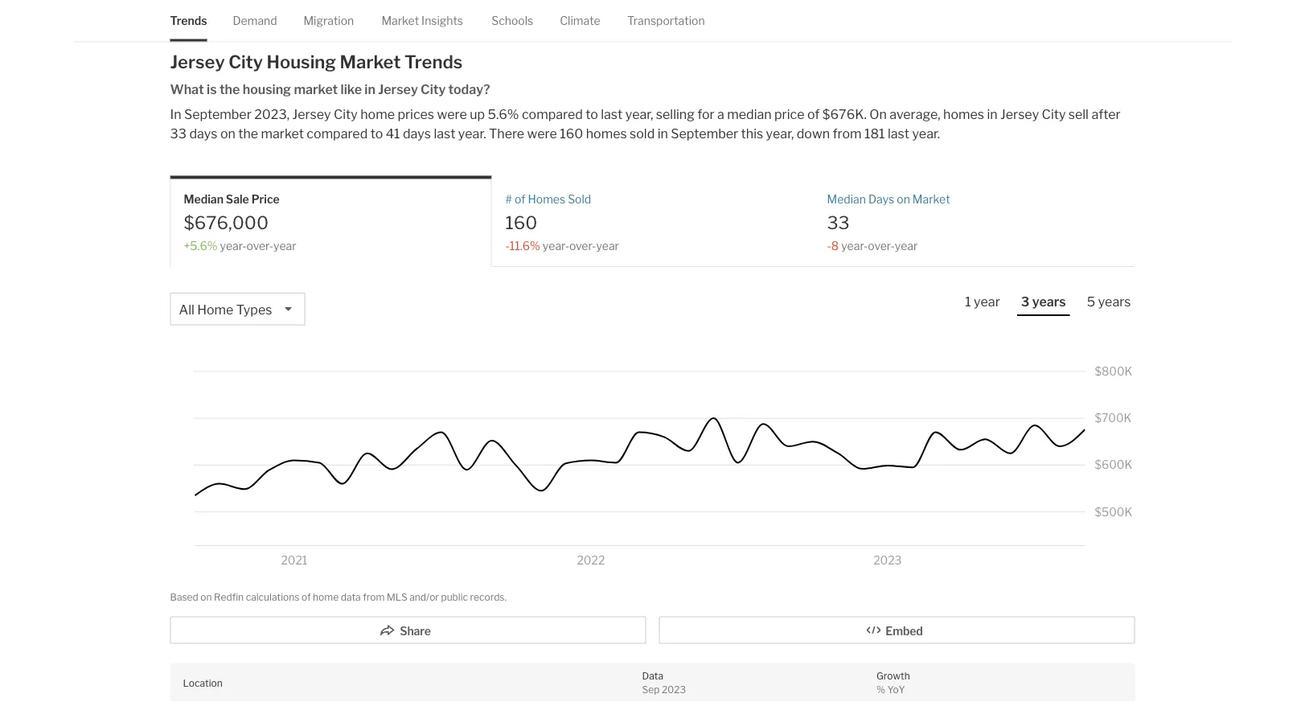 Task type: vqa. For each thing, say whether or not it's contained in the screenshot.
1st year- from right
yes



Task type: locate. For each thing, give the bounding box(es) containing it.
1 vertical spatial on
[[897, 192, 910, 206]]

yoy
[[887, 684, 905, 695]]

year, up sold
[[625, 106, 653, 122]]

last right 181
[[888, 126, 909, 141]]

embed button
[[659, 616, 1135, 644]]

3 year- from the left
[[841, 239, 868, 252]]

year- down $676,000
[[220, 239, 247, 252]]

home inside the in september 2023, jersey city home prices were up 5.6% compared to last year, selling for a median price of $676k. on average, homes in jersey city sell after 33 days on the market compared to 41 days last year. there were 160 homes sold in september this year, down from 181 last year.
[[360, 106, 395, 122]]

1 horizontal spatial 160
[[560, 126, 583, 141]]

were
[[437, 106, 467, 122], [527, 126, 557, 141]]

1 vertical spatial the
[[238, 126, 258, 141]]

5.6%
[[488, 106, 519, 122]]

from down $676k. in the right of the page
[[833, 126, 862, 141]]

0 horizontal spatial year,
[[625, 106, 653, 122]]

2 over- from the left
[[569, 239, 596, 252]]

2 horizontal spatial in
[[987, 106, 998, 122]]

last
[[601, 106, 623, 122], [434, 126, 455, 141], [888, 126, 909, 141]]

in right sold
[[658, 126, 668, 141]]

city left sell
[[1042, 106, 1066, 122]]

5 years
[[1087, 294, 1131, 309]]

over- inside # of homes sold 160 -11.6% year-over-year
[[569, 239, 596, 252]]

trends down insights
[[405, 50, 463, 72]]

of right the calculations
[[302, 591, 311, 603]]

0 horizontal spatial -
[[505, 239, 510, 252]]

mls
[[387, 591, 407, 603]]

the right the is
[[219, 81, 240, 97]]

city up housing
[[229, 50, 263, 72]]

1 median from the left
[[184, 192, 224, 206]]

days
[[868, 192, 894, 206]]

0 vertical spatial to
[[586, 106, 598, 122]]

2023
[[662, 684, 686, 695]]

1 vertical spatial september
[[671, 126, 738, 141]]

were right there
[[527, 126, 557, 141]]

last down prices
[[434, 126, 455, 141]]

1 horizontal spatial in
[[658, 126, 668, 141]]

from inside the in september 2023, jersey city home prices were up 5.6% compared to last year, selling for a median price of $676k. on average, homes in jersey city sell after 33 days on the market compared to 41 days last year. there were 160 homes sold in september this year, down from 181 last year.
[[833, 126, 862, 141]]

1 vertical spatial year,
[[766, 126, 794, 141]]

in
[[365, 81, 376, 97], [987, 106, 998, 122], [658, 126, 668, 141]]

2 years from the left
[[1098, 294, 1131, 309]]

all
[[179, 302, 194, 317]]

years right 3
[[1032, 294, 1066, 309]]

0 vertical spatial home
[[360, 106, 395, 122]]

0 vertical spatial from
[[833, 126, 862, 141]]

2 vertical spatial market
[[913, 192, 950, 206]]

demand link
[[233, 0, 277, 41]]

1 vertical spatial home
[[313, 591, 339, 603]]

1 horizontal spatial from
[[833, 126, 862, 141]]

1 horizontal spatial last
[[601, 106, 623, 122]]

33 inside median days on market 33 -8 year-over-year
[[827, 212, 850, 233]]

1 vertical spatial of
[[515, 192, 526, 206]]

0 horizontal spatial on
[[201, 591, 212, 603]]

0 vertical spatial september
[[184, 106, 252, 122]]

schools link
[[492, 0, 533, 41]]

1 vertical spatial from
[[363, 591, 385, 603]]

types
[[236, 302, 272, 317]]

homes left sold
[[586, 126, 627, 141]]

market down jersey city housing market trends
[[294, 81, 338, 97]]

1 - from the left
[[505, 239, 510, 252]]

- for 160
[[505, 239, 510, 252]]

year, down "price" at the top right
[[766, 126, 794, 141]]

year. down average,
[[912, 126, 940, 141]]

years inside button
[[1098, 294, 1131, 309]]

1 vertical spatial to
[[370, 126, 383, 141]]

prices
[[398, 106, 434, 122]]

home left data
[[313, 591, 339, 603]]

days
[[189, 126, 218, 141], [403, 126, 431, 141]]

median
[[184, 192, 224, 206], [827, 192, 866, 206]]

0 horizontal spatial year-
[[220, 239, 247, 252]]

2 horizontal spatial over-
[[868, 239, 895, 252]]

1 horizontal spatial on
[[220, 126, 236, 141]]

0 horizontal spatial over-
[[247, 239, 273, 252]]

1 vertical spatial were
[[527, 126, 557, 141]]

2 year. from the left
[[912, 126, 940, 141]]

2 horizontal spatial of
[[807, 106, 820, 122]]

homes
[[528, 192, 565, 206]]

# of homes sold 160 -11.6% year-over-year
[[505, 192, 619, 252]]

years right 5
[[1098, 294, 1131, 309]]

the
[[219, 81, 240, 97], [238, 126, 258, 141]]

market up 'like'
[[340, 50, 401, 72]]

1 horizontal spatial -
[[827, 239, 831, 252]]

jersey up what
[[170, 50, 225, 72]]

1 vertical spatial in
[[987, 106, 998, 122]]

1 horizontal spatial year,
[[766, 126, 794, 141]]

0 horizontal spatial 160
[[505, 212, 538, 233]]

1 over- from the left
[[247, 239, 273, 252]]

home for prices
[[360, 106, 395, 122]]

market left insights
[[381, 14, 419, 27]]

median left days
[[827, 192, 866, 206]]

records.
[[470, 591, 507, 603]]

market insights
[[381, 14, 463, 27]]

0 horizontal spatial last
[[434, 126, 455, 141]]

0 horizontal spatial of
[[302, 591, 311, 603]]

0 vertical spatial compared
[[522, 106, 583, 122]]

years inside button
[[1032, 294, 1066, 309]]

year.
[[458, 126, 486, 141], [912, 126, 940, 141]]

over- for 160
[[569, 239, 596, 252]]

homes right average,
[[943, 106, 984, 122]]

over- inside median days on market 33 -8 year-over-year
[[868, 239, 895, 252]]

0 horizontal spatial from
[[363, 591, 385, 603]]

1 horizontal spatial homes
[[943, 106, 984, 122]]

1 horizontal spatial 33
[[827, 212, 850, 233]]

from right data
[[363, 591, 385, 603]]

year. down 'up' at left top
[[458, 126, 486, 141]]

home up the 41
[[360, 106, 395, 122]]

3 over- from the left
[[868, 239, 895, 252]]

8
[[831, 239, 839, 252]]

this
[[741, 126, 763, 141]]

year-
[[220, 239, 247, 252], [543, 239, 569, 252], [841, 239, 868, 252]]

data
[[642, 670, 663, 682]]

years
[[1032, 294, 1066, 309], [1098, 294, 1131, 309]]

0 vertical spatial 33
[[170, 126, 187, 141]]

2 year- from the left
[[543, 239, 569, 252]]

1
[[965, 294, 971, 309]]

1 days from the left
[[189, 126, 218, 141]]

160 up 11.6%
[[505, 212, 538, 233]]

1 horizontal spatial home
[[360, 106, 395, 122]]

september down the is
[[184, 106, 252, 122]]

in right average,
[[987, 106, 998, 122]]

160
[[560, 126, 583, 141], [505, 212, 538, 233]]

days down the is
[[189, 126, 218, 141]]

0 horizontal spatial homes
[[586, 126, 627, 141]]

over- down days
[[868, 239, 895, 252]]

city up prices
[[421, 81, 446, 97]]

of
[[807, 106, 820, 122], [515, 192, 526, 206], [302, 591, 311, 603]]

0 horizontal spatial years
[[1032, 294, 1066, 309]]

year inside # of homes sold 160 -11.6% year-over-year
[[596, 239, 619, 252]]

year,
[[625, 106, 653, 122], [766, 126, 794, 141]]

trends left the demand in the left of the page
[[170, 14, 207, 27]]

0 horizontal spatial 33
[[170, 126, 187, 141]]

33 up 8
[[827, 212, 850, 233]]

from
[[833, 126, 862, 141], [363, 591, 385, 603]]

compared
[[522, 106, 583, 122], [307, 126, 368, 141]]

year- right 8
[[841, 239, 868, 252]]

year- inside # of homes sold 160 -11.6% year-over-year
[[543, 239, 569, 252]]

median inside median sale price $676,000 +5.6% year-over-year
[[184, 192, 224, 206]]

0 horizontal spatial compared
[[307, 126, 368, 141]]

1 years from the left
[[1032, 294, 1066, 309]]

of right #
[[515, 192, 526, 206]]

1 horizontal spatial year.
[[912, 126, 940, 141]]

1 horizontal spatial trends
[[405, 50, 463, 72]]

year- right 11.6%
[[543, 239, 569, 252]]

and/or
[[410, 591, 439, 603]]

1 horizontal spatial years
[[1098, 294, 1131, 309]]

5
[[1087, 294, 1095, 309]]

0 vertical spatial of
[[807, 106, 820, 122]]

city
[[229, 50, 263, 72], [421, 81, 446, 97], [334, 106, 358, 122], [1042, 106, 1066, 122]]

2 median from the left
[[827, 192, 866, 206]]

last left selling
[[601, 106, 623, 122]]

housing
[[243, 81, 291, 97]]

1 vertical spatial 160
[[505, 212, 538, 233]]

market right days
[[913, 192, 950, 206]]

33 down in
[[170, 126, 187, 141]]

1 horizontal spatial of
[[515, 192, 526, 206]]

over-
[[247, 239, 273, 252], [569, 239, 596, 252], [868, 239, 895, 252]]

median up $676,000
[[184, 192, 224, 206]]

0 vertical spatial year,
[[625, 106, 653, 122]]

over- inside median sale price $676,000 +5.6% year-over-year
[[247, 239, 273, 252]]

to
[[586, 106, 598, 122], [370, 126, 383, 141]]

location
[[183, 677, 223, 689]]

a
[[717, 106, 724, 122]]

1 horizontal spatial september
[[671, 126, 738, 141]]

market
[[381, 14, 419, 27], [340, 50, 401, 72], [913, 192, 950, 206]]

over- down $676,000
[[247, 239, 273, 252]]

0 horizontal spatial year.
[[458, 126, 486, 141]]

2 horizontal spatial last
[[888, 126, 909, 141]]

- inside median days on market 33 -8 year-over-year
[[827, 239, 831, 252]]

2 horizontal spatial year-
[[841, 239, 868, 252]]

1 horizontal spatial median
[[827, 192, 866, 206]]

of inside the in september 2023, jersey city home prices were up 5.6% compared to last year, selling for a median price of $676k. on average, homes in jersey city sell after 33 days on the market compared to 41 days last year. there were 160 homes sold in september this year, down from 181 last year.
[[807, 106, 820, 122]]

year- inside median days on market 33 -8 year-over-year
[[841, 239, 868, 252]]

trends
[[170, 14, 207, 27], [405, 50, 463, 72]]

0 horizontal spatial median
[[184, 192, 224, 206]]

0 horizontal spatial in
[[365, 81, 376, 97]]

0 vertical spatial 160
[[560, 126, 583, 141]]

price
[[251, 192, 280, 206]]

160 inside # of homes sold 160 -11.6% year-over-year
[[505, 212, 538, 233]]

jersey
[[170, 50, 225, 72], [378, 81, 418, 97], [292, 106, 331, 122], [1000, 106, 1039, 122]]

-
[[505, 239, 510, 252], [827, 239, 831, 252]]

2 horizontal spatial on
[[897, 192, 910, 206]]

price
[[774, 106, 805, 122]]

1 horizontal spatial days
[[403, 126, 431, 141]]

september down for
[[671, 126, 738, 141]]

in right 'like'
[[365, 81, 376, 97]]

0 vertical spatial on
[[220, 126, 236, 141]]

1 horizontal spatial were
[[527, 126, 557, 141]]

1 vertical spatial 33
[[827, 212, 850, 233]]

1 vertical spatial market
[[261, 126, 304, 141]]

33
[[170, 126, 187, 141], [827, 212, 850, 233]]

0 vertical spatial market
[[294, 81, 338, 97]]

market down 2023,
[[261, 126, 304, 141]]

0 horizontal spatial days
[[189, 126, 218, 141]]

days down prices
[[403, 126, 431, 141]]

today?
[[448, 81, 490, 97]]

2 vertical spatial on
[[201, 591, 212, 603]]

median for $676,000
[[184, 192, 224, 206]]

0 horizontal spatial to
[[370, 126, 383, 141]]

1 horizontal spatial over-
[[569, 239, 596, 252]]

the down 2023,
[[238, 126, 258, 141]]

3 years
[[1021, 294, 1066, 309]]

compared down what is the housing market like in jersey city today?
[[307, 126, 368, 141]]

sale
[[226, 192, 249, 206]]

1 year- from the left
[[220, 239, 247, 252]]

0 vertical spatial were
[[437, 106, 467, 122]]

1 horizontal spatial year-
[[543, 239, 569, 252]]

- inside # of homes sold 160 -11.6% year-over-year
[[505, 239, 510, 252]]

1 year. from the left
[[458, 126, 486, 141]]

over- down 'sold'
[[569, 239, 596, 252]]

of up down
[[807, 106, 820, 122]]

compared right 5.6%
[[522, 106, 583, 122]]

0 horizontal spatial were
[[437, 106, 467, 122]]

1 horizontal spatial to
[[586, 106, 598, 122]]

1 vertical spatial market
[[340, 50, 401, 72]]

2 - from the left
[[827, 239, 831, 252]]

market
[[294, 81, 338, 97], [261, 126, 304, 141]]

were left 'up' at left top
[[437, 106, 467, 122]]

dialog
[[1001, 363, 1020, 373]]

market inside median days on market 33 -8 year-over-year
[[913, 192, 950, 206]]

migration
[[304, 14, 354, 27]]

0 vertical spatial trends
[[170, 14, 207, 27]]

in
[[170, 106, 181, 122]]

160 right there
[[560, 126, 583, 141]]

0 horizontal spatial home
[[313, 591, 339, 603]]

median inside median days on market 33 -8 year-over-year
[[827, 192, 866, 206]]

on
[[220, 126, 236, 141], [897, 192, 910, 206], [201, 591, 212, 603]]

like
[[341, 81, 362, 97]]



Task type: describe. For each thing, give the bounding box(es) containing it.
home
[[197, 302, 234, 317]]

all home types
[[179, 302, 272, 317]]

jersey up prices
[[378, 81, 418, 97]]

- for 33
[[827, 239, 831, 252]]

demand
[[233, 14, 277, 27]]

on inside median days on market 33 -8 year-over-year
[[897, 192, 910, 206]]

+5.6%
[[184, 239, 218, 252]]

growth
[[877, 670, 910, 682]]

on inside the in september 2023, jersey city home prices were up 5.6% compared to last year, selling for a median price of $676k. on average, homes in jersey city sell after 33 days on the market compared to 41 days last year. there were 160 homes sold in september this year, down from 181 last year.
[[220, 126, 236, 141]]

181
[[864, 126, 885, 141]]

41
[[386, 126, 400, 141]]

is
[[207, 81, 217, 97]]

based
[[170, 591, 198, 603]]

redfin
[[214, 591, 244, 603]]

2 vertical spatial of
[[302, 591, 311, 603]]

share button
[[170, 616, 646, 644]]

median days on market 33 -8 year-over-year
[[827, 192, 950, 252]]

what
[[170, 81, 204, 97]]

average,
[[890, 106, 941, 122]]

year- inside median sale price $676,000 +5.6% year-over-year
[[220, 239, 247, 252]]

0 vertical spatial market
[[381, 14, 419, 27]]

1 vertical spatial compared
[[307, 126, 368, 141]]

after
[[1092, 106, 1121, 122]]

city down 'like'
[[334, 106, 358, 122]]

data sep 2023
[[642, 670, 686, 695]]

1 year
[[965, 294, 1000, 309]]

insights
[[421, 14, 463, 27]]

3
[[1021, 294, 1030, 309]]

sold
[[568, 192, 591, 206]]

median for 33
[[827, 192, 866, 206]]

the inside the in september 2023, jersey city home prices were up 5.6% compared to last year, selling for a median price of $676k. on average, homes in jersey city sell after 33 days on the market compared to 41 days last year. there were 160 homes sold in september this year, down from 181 last year.
[[238, 126, 258, 141]]

embed
[[886, 624, 923, 638]]

market for median days on market 33 -8 year-over-year
[[913, 192, 950, 206]]

what is the housing market like in jersey city today?
[[170, 81, 490, 97]]

home for data
[[313, 591, 339, 603]]

based on redfin calculations of home data from mls and/or public records.
[[170, 591, 507, 603]]

1 vertical spatial trends
[[405, 50, 463, 72]]

climate link
[[560, 0, 600, 41]]

sell
[[1069, 106, 1089, 122]]

up
[[470, 106, 485, 122]]

0 vertical spatial homes
[[943, 106, 984, 122]]

data
[[341, 591, 361, 603]]

1 horizontal spatial compared
[[522, 106, 583, 122]]

growth % yoy
[[877, 670, 910, 695]]

11.6%
[[510, 239, 540, 252]]

calculations
[[246, 591, 299, 603]]

share
[[400, 624, 431, 638]]

%
[[877, 684, 885, 695]]

trends link
[[170, 0, 207, 41]]

median sale price $676,000 +5.6% year-over-year
[[184, 192, 296, 252]]

public
[[441, 591, 468, 603]]

market inside the in september 2023, jersey city home prices were up 5.6% compared to last year, selling for a median price of $676k. on average, homes in jersey city sell after 33 days on the market compared to 41 days last year. there were 160 homes sold in september this year, down from 181 last year.
[[261, 126, 304, 141]]

in september 2023, jersey city home prices were up 5.6% compared to last year, selling for a median price of $676k. on average, homes in jersey city sell after 33 days on the market compared to 41 days last year. there were 160 homes sold in september this year, down from 181 last year.
[[170, 106, 1121, 141]]

jersey left sell
[[1000, 106, 1039, 122]]

year inside median days on market 33 -8 year-over-year
[[895, 239, 918, 252]]

0 vertical spatial the
[[219, 81, 240, 97]]

housing
[[267, 50, 336, 72]]

2023,
[[254, 106, 290, 122]]

160 inside the in september 2023, jersey city home prices were up 5.6% compared to last year, selling for a median price of $676k. on average, homes in jersey city sell after 33 days on the market compared to 41 days last year. there were 160 homes sold in september this year, down from 181 last year.
[[560, 126, 583, 141]]

migration link
[[304, 0, 354, 41]]

down
[[797, 126, 830, 141]]

0 horizontal spatial trends
[[170, 14, 207, 27]]

$676k.
[[823, 106, 867, 122]]

$676,000
[[184, 212, 269, 233]]

year inside median sale price $676,000 +5.6% year-over-year
[[273, 239, 296, 252]]

market for jersey city housing market trends
[[340, 50, 401, 72]]

2 days from the left
[[403, 126, 431, 141]]

for
[[697, 106, 715, 122]]

selling
[[656, 106, 695, 122]]

there
[[489, 126, 524, 141]]

#
[[505, 192, 512, 206]]

of inside # of homes sold 160 -11.6% year-over-year
[[515, 192, 526, 206]]

years for 3 years
[[1032, 294, 1066, 309]]

on
[[870, 106, 887, 122]]

schools
[[492, 14, 533, 27]]

jersey city housing market trends
[[170, 50, 463, 72]]

median
[[727, 106, 772, 122]]

year inside 'button'
[[974, 294, 1000, 309]]

2 vertical spatial in
[[658, 126, 668, 141]]

3 years button
[[1017, 293, 1070, 316]]

over- for 33
[[868, 239, 895, 252]]

jersey down what is the housing market like in jersey city today?
[[292, 106, 331, 122]]

5 years button
[[1083, 293, 1135, 314]]

0 vertical spatial in
[[365, 81, 376, 97]]

year- for 160
[[543, 239, 569, 252]]

0 horizontal spatial september
[[184, 106, 252, 122]]

33 inside the in september 2023, jersey city home prices were up 5.6% compared to last year, selling for a median price of $676k. on average, homes in jersey city sell after 33 days on the market compared to 41 days last year. there were 160 homes sold in september this year, down from 181 last year.
[[170, 126, 187, 141]]

sold
[[630, 126, 655, 141]]

1 vertical spatial homes
[[586, 126, 627, 141]]

market insights link
[[381, 0, 463, 41]]

transportation
[[627, 14, 705, 27]]

transportation link
[[627, 0, 705, 41]]

year- for 33
[[841, 239, 868, 252]]

years for 5 years
[[1098, 294, 1131, 309]]

climate
[[560, 14, 600, 27]]

1 year button
[[961, 293, 1004, 314]]

sep
[[642, 684, 660, 695]]



